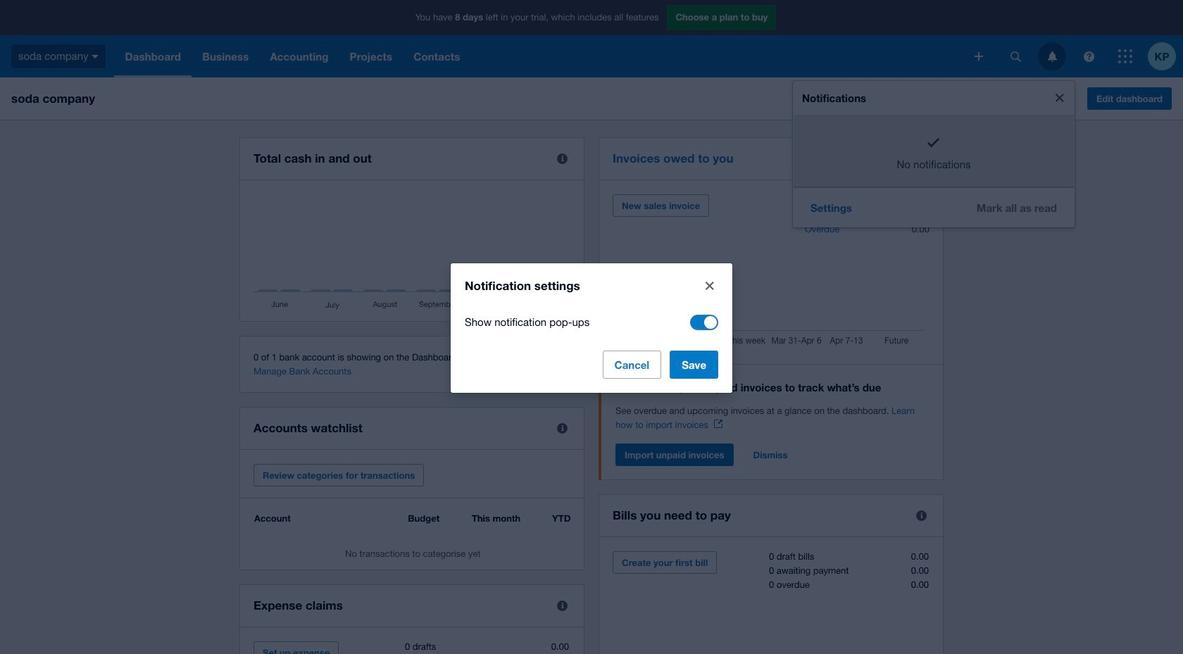 Task type: describe. For each thing, give the bounding box(es) containing it.
1 horizontal spatial svg image
[[1119, 49, 1133, 63]]

opens in a new tab image
[[715, 420, 723, 428]]

empty state of the accounts watchlist widget, featuring a 'review categories for transactions' button and a data-less table with headings 'account,' 'budget,' 'this month,' and 'ytd.' image
[[254, 513, 571, 560]]

empty state of the expenses widget with a 'set up expense claims' button and a data-less table. image
[[254, 642, 571, 655]]



Task type: vqa. For each thing, say whether or not it's contained in the screenshot.
sales
no



Task type: locate. For each thing, give the bounding box(es) containing it.
svg image
[[1119, 49, 1133, 63], [1084, 51, 1095, 62]]

empty state widget for the total cash in and out feature, displaying a column graph summarising bank transaction data as total money in versus total money out across all connected bank accounts, enabling a visual comparison of the two amounts. image
[[254, 195, 571, 311]]

panel body document
[[616, 405, 930, 433], [616, 405, 930, 433]]

0 horizontal spatial svg image
[[1084, 51, 1095, 62]]

banner
[[0, 0, 1184, 655]]

group
[[794, 81, 1075, 227]]

empty state of the bills widget with a 'create your first bill' button and an unpopulated column graph. image
[[613, 552, 930, 655]]

dialog
[[451, 263, 733, 393]]

heading
[[616, 379, 930, 396]]

svg image
[[1011, 51, 1022, 62], [1048, 51, 1057, 62], [975, 52, 984, 61], [92, 55, 99, 58]]



